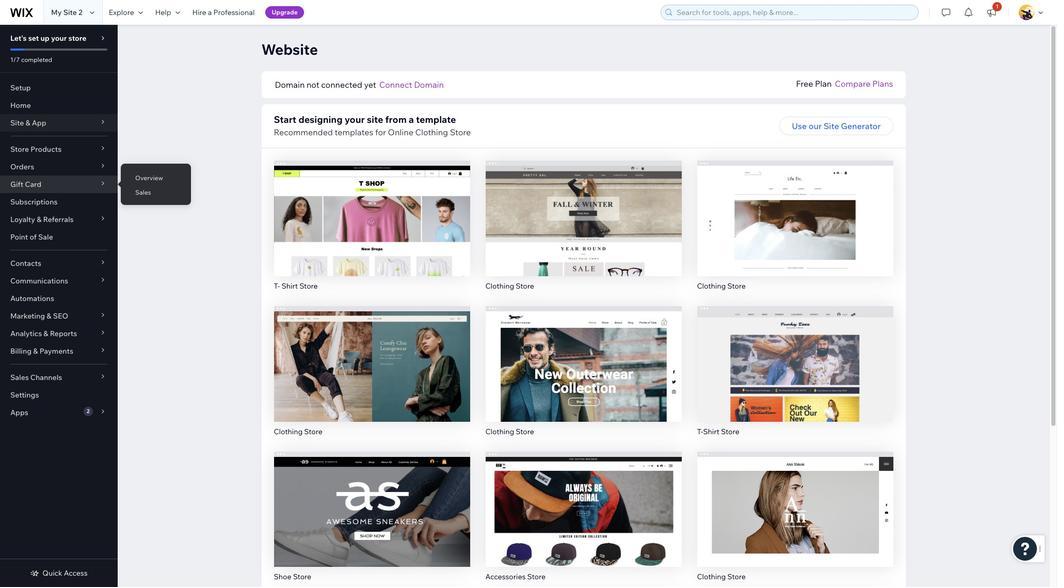 Task type: describe. For each thing, give the bounding box(es) containing it.
analytics & reports button
[[0, 325, 118, 343]]

card
[[25, 180, 41, 189]]

home link
[[0, 97, 118, 114]]

1/7 completed
[[10, 56, 52, 64]]

& for billing
[[33, 347, 38, 356]]

sales link
[[121, 184, 191, 201]]

settings
[[10, 391, 39, 400]]

set
[[28, 34, 39, 43]]

sale
[[38, 232, 53, 242]]

shoe
[[274, 573, 292, 582]]

billing & payments
[[10, 347, 73, 356]]

shirt for t-shirt store
[[704, 427, 720, 436]]

generator
[[842, 121, 882, 131]]

loyalty & referrals button
[[0, 211, 118, 228]]

automations
[[10, 294, 54, 303]]

for
[[376, 127, 386, 137]]

& for analytics
[[44, 329, 48, 338]]

site & app button
[[0, 114, 118, 132]]

reports
[[50, 329, 77, 338]]

templates
[[335, 127, 374, 137]]

orders button
[[0, 158, 118, 176]]

not
[[307, 80, 320, 90]]

t- shirt store
[[274, 281, 318, 291]]

sales for sales
[[135, 189, 151, 196]]

1
[[997, 3, 999, 10]]

point of sale link
[[0, 228, 118, 246]]

apps
[[10, 408, 28, 417]]

seo
[[53, 312, 68, 321]]

billing & payments button
[[0, 343, 118, 360]]

2 domain from the left
[[414, 80, 444, 90]]

site & app
[[10, 118, 46, 128]]

site inside dropdown button
[[10, 118, 24, 128]]

referrals
[[43, 215, 74, 224]]

shirt for t- shirt store
[[282, 281, 298, 291]]

let's
[[10, 34, 27, 43]]

settings link
[[0, 386, 118, 404]]

your inside sidebar element
[[51, 34, 67, 43]]

1/7
[[10, 56, 20, 64]]

channels
[[30, 373, 62, 382]]

site
[[367, 114, 384, 126]]

marketing & seo
[[10, 312, 68, 321]]

connect
[[380, 80, 413, 90]]

yet
[[364, 80, 376, 90]]

store products button
[[0, 141, 118, 158]]

my site 2
[[51, 8, 83, 17]]

point of sale
[[10, 232, 53, 242]]

use our site generator
[[793, 121, 882, 131]]

products
[[31, 145, 62, 154]]

hire a professional link
[[186, 0, 261, 25]]

& for loyalty
[[37, 215, 42, 224]]

plans
[[873, 79, 894, 89]]

accessories store
[[486, 573, 546, 582]]

quick access
[[43, 569, 88, 578]]

your inside start designing your site from a template recommended templates for online clothing store
[[345, 114, 365, 126]]

subscriptions link
[[0, 193, 118, 211]]

billing
[[10, 347, 32, 356]]

quick
[[43, 569, 62, 578]]

a inside hire a professional link
[[208, 8, 212, 17]]

2 inside sidebar element
[[87, 408, 90, 415]]

site inside button
[[824, 121, 840, 131]]

1 horizontal spatial site
[[63, 8, 77, 17]]

compare plans button
[[836, 77, 894, 90]]

gift
[[10, 180, 23, 189]]

0 horizontal spatial 2
[[79, 8, 83, 17]]

from
[[386, 114, 407, 126]]

sales for sales channels
[[10, 373, 29, 382]]

sales channels button
[[0, 369, 118, 386]]

upgrade
[[272, 8, 298, 16]]



Task type: vqa. For each thing, say whether or not it's contained in the screenshot.
8
no



Task type: locate. For each thing, give the bounding box(es) containing it.
domain left 'not'
[[275, 80, 305, 90]]

quick access button
[[30, 569, 88, 578]]

my
[[51, 8, 62, 17]]

hire a professional
[[192, 8, 255, 17]]

a right from on the left
[[409, 114, 414, 126]]

sales channels
[[10, 373, 62, 382]]

0 horizontal spatial t-
[[274, 281, 280, 291]]

start designing your site from a template recommended templates for online clothing store
[[274, 114, 471, 137]]

accessories
[[486, 573, 526, 582]]

payments
[[40, 347, 73, 356]]

0 vertical spatial sales
[[135, 189, 151, 196]]

loyalty & referrals
[[10, 215, 74, 224]]

& left "reports"
[[44, 329, 48, 338]]

recommended
[[274, 127, 333, 137]]

1 horizontal spatial domain
[[414, 80, 444, 90]]

0 horizontal spatial your
[[51, 34, 67, 43]]

domain right connect
[[414, 80, 444, 90]]

analytics
[[10, 329, 42, 338]]

& inside loyalty & referrals popup button
[[37, 215, 42, 224]]

edit
[[364, 205, 380, 215], [576, 205, 592, 215], [788, 205, 804, 215], [364, 351, 380, 361], [576, 351, 592, 361], [788, 351, 804, 361], [364, 496, 380, 506], [576, 496, 592, 506], [788, 496, 804, 506]]

store inside dropdown button
[[10, 145, 29, 154]]

store
[[68, 34, 86, 43]]

& left app
[[26, 118, 30, 128]]

website
[[262, 40, 318, 58]]

& inside billing & payments popup button
[[33, 347, 38, 356]]

sales down 'overview'
[[135, 189, 151, 196]]

use
[[793, 121, 808, 131]]

template
[[416, 114, 456, 126]]

setup link
[[0, 79, 118, 97]]

& right 'billing'
[[33, 347, 38, 356]]

orders
[[10, 162, 34, 172]]

your
[[51, 34, 67, 43], [345, 114, 365, 126]]

plan
[[816, 79, 832, 89]]

shoe store
[[274, 573, 312, 582]]

completed
[[21, 56, 52, 64]]

help button
[[149, 0, 186, 25]]

gift card
[[10, 180, 41, 189]]

0 vertical spatial 2
[[79, 8, 83, 17]]

sidebar element
[[0, 25, 118, 587]]

site down home
[[10, 118, 24, 128]]

sales up settings
[[10, 373, 29, 382]]

0 horizontal spatial site
[[10, 118, 24, 128]]

0 vertical spatial shirt
[[282, 281, 298, 291]]

subscriptions
[[10, 197, 58, 207]]

1 vertical spatial shirt
[[704, 427, 720, 436]]

t- for t- shirt store
[[274, 281, 280, 291]]

0 vertical spatial t-
[[274, 281, 280, 291]]

& for site
[[26, 118, 30, 128]]

connect domain button
[[380, 79, 444, 91]]

1 vertical spatial your
[[345, 114, 365, 126]]

1 vertical spatial 2
[[87, 408, 90, 415]]

& inside analytics & reports popup button
[[44, 329, 48, 338]]

explore
[[109, 8, 134, 17]]

0 horizontal spatial shirt
[[282, 281, 298, 291]]

1 horizontal spatial a
[[409, 114, 414, 126]]

store
[[450, 127, 471, 137], [10, 145, 29, 154], [300, 281, 318, 291], [516, 281, 535, 291], [728, 281, 746, 291], [304, 427, 323, 436], [516, 427, 535, 436], [722, 427, 740, 436], [293, 573, 312, 582], [528, 573, 546, 582], [728, 573, 746, 582]]

sales inside dropdown button
[[10, 373, 29, 382]]

site
[[63, 8, 77, 17], [10, 118, 24, 128], [824, 121, 840, 131]]

marketing & seo button
[[0, 307, 118, 325]]

up
[[41, 34, 50, 43]]

0 vertical spatial your
[[51, 34, 67, 43]]

clothing store
[[486, 281, 535, 291], [698, 281, 746, 291], [274, 427, 323, 436], [486, 427, 535, 436], [698, 573, 746, 582]]

our
[[809, 121, 822, 131]]

t- for t-shirt store
[[698, 427, 704, 436]]

point
[[10, 232, 28, 242]]

domain not connected yet connect domain
[[275, 80, 444, 90]]

connected
[[321, 80, 363, 90]]

1 button
[[981, 0, 1004, 25]]

free plan compare plans
[[797, 79, 894, 89]]

communications
[[10, 276, 68, 286]]

start
[[274, 114, 297, 126]]

2 down settings link
[[87, 408, 90, 415]]

your right 'up'
[[51, 34, 67, 43]]

contacts
[[10, 259, 41, 268]]

& inside site & app dropdown button
[[26, 118, 30, 128]]

1 horizontal spatial your
[[345, 114, 365, 126]]

professional
[[214, 8, 255, 17]]

access
[[64, 569, 88, 578]]

store products
[[10, 145, 62, 154]]

1 horizontal spatial sales
[[135, 189, 151, 196]]

t-
[[274, 281, 280, 291], [698, 427, 704, 436]]

1 horizontal spatial t-
[[698, 427, 704, 436]]

a inside start designing your site from a template recommended templates for online clothing store
[[409, 114, 414, 126]]

a
[[208, 8, 212, 17], [409, 114, 414, 126]]

1 vertical spatial t-
[[698, 427, 704, 436]]

1 domain from the left
[[275, 80, 305, 90]]

help
[[155, 8, 171, 17]]

hire
[[192, 8, 206, 17]]

1 vertical spatial sales
[[10, 373, 29, 382]]

1 horizontal spatial 2
[[87, 408, 90, 415]]

& for marketing
[[47, 312, 51, 321]]

compare
[[836, 79, 871, 89]]

1 horizontal spatial shirt
[[704, 427, 720, 436]]

setup
[[10, 83, 31, 92]]

overview
[[135, 174, 163, 182]]

online
[[388, 127, 414, 137]]

site right my
[[63, 8, 77, 17]]

marketing
[[10, 312, 45, 321]]

analytics & reports
[[10, 329, 77, 338]]

use our site generator button
[[780, 117, 894, 135]]

&
[[26, 118, 30, 128], [37, 215, 42, 224], [47, 312, 51, 321], [44, 329, 48, 338], [33, 347, 38, 356]]

app
[[32, 118, 46, 128]]

home
[[10, 101, 31, 110]]

clothing inside start designing your site from a template recommended templates for online clothing store
[[416, 127, 448, 137]]

overview link
[[121, 169, 191, 187]]

2 right my
[[79, 8, 83, 17]]

Search for tools, apps, help & more... field
[[674, 5, 916, 20]]

1 vertical spatial a
[[409, 114, 414, 126]]

0 horizontal spatial domain
[[275, 80, 305, 90]]

view button
[[350, 223, 394, 241], [562, 223, 606, 241], [774, 223, 818, 241], [350, 368, 394, 387], [562, 368, 606, 387], [774, 368, 818, 387], [350, 514, 394, 532], [562, 514, 606, 532], [774, 514, 818, 532]]

0 vertical spatial a
[[208, 8, 212, 17]]

of
[[30, 232, 37, 242]]

2 horizontal spatial site
[[824, 121, 840, 131]]

& right the loyalty
[[37, 215, 42, 224]]

store inside start designing your site from a template recommended templates for online clothing store
[[450, 127, 471, 137]]

t-shirt store
[[698, 427, 740, 436]]

0 horizontal spatial a
[[208, 8, 212, 17]]

automations link
[[0, 290, 118, 307]]

your up templates
[[345, 114, 365, 126]]

domain
[[275, 80, 305, 90], [414, 80, 444, 90]]

free
[[797, 79, 814, 89]]

let's set up your store
[[10, 34, 86, 43]]

gift card button
[[0, 176, 118, 193]]

a right hire
[[208, 8, 212, 17]]

view
[[363, 227, 382, 237], [574, 227, 594, 237], [786, 227, 805, 237], [363, 372, 382, 383], [574, 372, 594, 383], [786, 372, 805, 383], [363, 518, 382, 528], [574, 518, 594, 528], [786, 518, 805, 528]]

0 horizontal spatial sales
[[10, 373, 29, 382]]

loyalty
[[10, 215, 35, 224]]

contacts button
[[0, 255, 118, 272]]

site right the our
[[824, 121, 840, 131]]

upgrade button
[[266, 6, 304, 19]]

& inside the marketing & seo dropdown button
[[47, 312, 51, 321]]

& left seo
[[47, 312, 51, 321]]

communications button
[[0, 272, 118, 290]]



